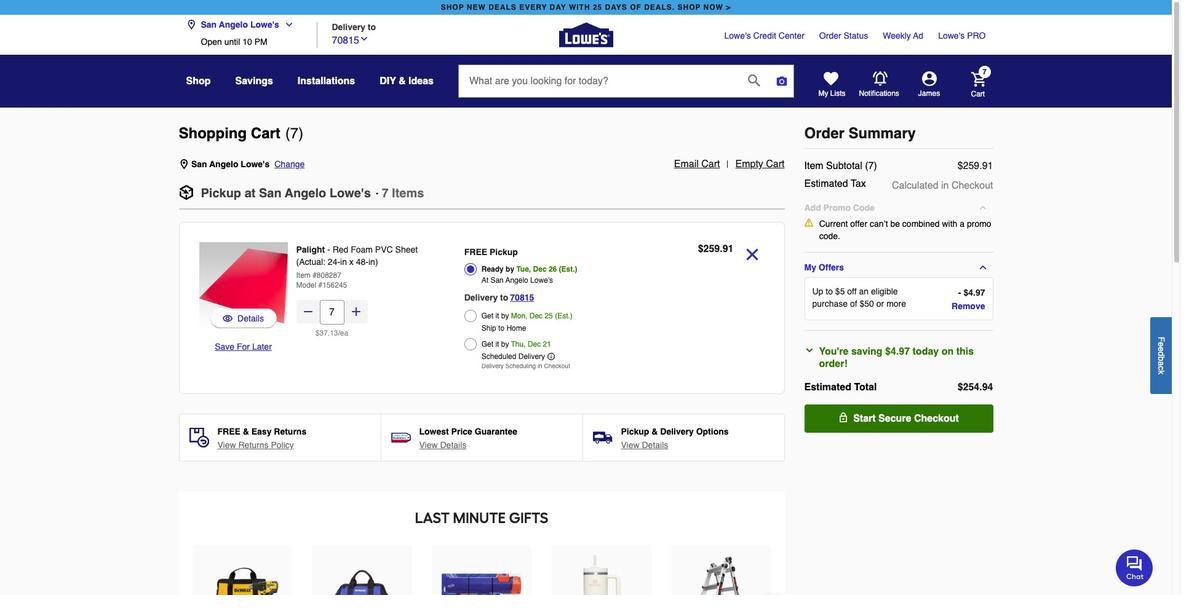 Task type: vqa. For each thing, say whether or not it's contained in the screenshot.
the bottommost Pickup Options
no



Task type: locate. For each thing, give the bounding box(es) containing it.
dewalt 20-volt max brushless drill (1-battery included, charger included and soft bag included) image
[[202, 555, 282, 596]]

0 vertical spatial checkout
[[952, 180, 993, 191]]

lowe's home improvement logo image
[[559, 8, 613, 62]]

plus image
[[350, 306, 362, 318]]

None search field
[[458, 65, 794, 109]]

option group
[[464, 244, 635, 373]]

returns up policy at bottom left
[[274, 427, 307, 437]]

cart for shopping cart ( 7 )
[[251, 125, 280, 142]]

2 vertical spatial pickup
[[621, 427, 649, 437]]

1 vertical spatial order
[[804, 125, 845, 142]]

1 horizontal spatial 7
[[382, 186, 389, 201]]

1 vertical spatial 259
[[704, 244, 720, 255]]

1 horizontal spatial my
[[819, 89, 828, 98]]

san inside button
[[201, 20, 217, 30]]

view
[[218, 441, 236, 450], [419, 441, 438, 450], [621, 441, 640, 450]]

item inside item #808287 model #156245
[[296, 271, 311, 280]]

subtotal
[[826, 161, 862, 172]]

item #808287 model #156245
[[296, 271, 347, 290]]

0 vertical spatial my
[[819, 89, 828, 98]]

ideas
[[409, 76, 434, 87]]

0 horizontal spatial -
[[327, 245, 330, 255]]

in left x
[[340, 257, 347, 267]]

dec left 21
[[528, 340, 541, 349]]

checkout down info image
[[544, 362, 570, 370]]

view details link for details
[[419, 439, 467, 452]]

1 horizontal spatial 91
[[982, 161, 993, 172]]

25 right the with
[[593, 3, 602, 12]]

0 horizontal spatial &
[[243, 427, 249, 437]]

chevron down image
[[279, 20, 294, 30], [804, 346, 814, 356]]

259 up calculated in checkout on the right of page
[[963, 161, 980, 172]]

1 get from the top
[[482, 312, 493, 321]]

delivery left options at bottom
[[660, 427, 694, 437]]

in right calculated
[[941, 180, 949, 191]]

san angelo lowe's
[[201, 20, 279, 30]]

free up the view returns policy link
[[218, 427, 240, 437]]

1 vertical spatial dec
[[530, 312, 543, 321]]

7 right bullet icon
[[382, 186, 389, 201]]

25 up 21
[[545, 312, 553, 321]]

returns
[[274, 427, 307, 437], [238, 441, 269, 450]]

san down ready
[[491, 276, 504, 285]]

1 vertical spatial free
[[218, 427, 240, 437]]

scheduling
[[506, 362, 536, 370]]

it up ship to home
[[496, 312, 499, 321]]

1 vertical spatial estimated
[[804, 382, 852, 393]]

1 view details link from the left
[[419, 439, 467, 452]]

$ up calculated in checkout on the right of page
[[958, 161, 963, 172]]

0 vertical spatial it
[[496, 312, 499, 321]]

my for my offers
[[804, 263, 816, 273]]

installations button
[[298, 70, 355, 92]]

lowe's down 26
[[530, 276, 553, 285]]

shop left now
[[678, 3, 701, 12]]

& inside pickup & delivery options view details
[[652, 427, 658, 437]]

0 vertical spatial by
[[506, 265, 514, 274]]

model
[[296, 281, 316, 290]]

delivery for delivery to 70815
[[464, 293, 498, 303]]

0 vertical spatial $ 259 . 91
[[958, 161, 993, 172]]

-
[[327, 245, 330, 255], [959, 288, 961, 298]]

option group containing free pickup
[[464, 244, 635, 373]]

to for ship to home
[[498, 324, 505, 333]]

details
[[238, 314, 264, 324], [440, 441, 467, 450], [642, 441, 668, 450]]

san up open at the left top of the page
[[201, 20, 217, 30]]

1 vertical spatial get
[[482, 340, 493, 349]]

(est.) right mon,
[[555, 312, 573, 321]]

to for up to $5 off an eligible purchase of $50 or more
[[826, 287, 833, 297]]

10
[[243, 37, 252, 47]]

0 horizontal spatial my
[[804, 263, 816, 273]]

1 horizontal spatial &
[[399, 76, 406, 87]]

& for free
[[243, 427, 249, 437]]

for
[[237, 342, 250, 352]]

pickup at san angelo lowe's
[[201, 186, 371, 201]]

1 vertical spatial chevron down image
[[804, 346, 814, 356]]

4
[[969, 288, 973, 298]]

1 horizontal spatial 25
[[593, 3, 602, 12]]

remove
[[952, 301, 985, 311]]

pickup image
[[179, 185, 194, 200]]

1 vertical spatial pickup
[[490, 247, 518, 257]]

2 horizontal spatial in
[[941, 180, 949, 191]]

my offers link
[[804, 263, 993, 273]]

warning image
[[804, 218, 813, 228]]

angelo up open until 10 pm
[[219, 20, 248, 30]]

by left the thu,
[[501, 340, 509, 349]]

in
[[941, 180, 949, 191], [340, 257, 347, 267], [538, 362, 542, 370]]

70815 down delivery to
[[332, 35, 359, 46]]

$ 259 . 91 up calculated in checkout on the right of page
[[958, 161, 993, 172]]

item for item subtotal (7)
[[804, 161, 824, 172]]

in inside option group
[[538, 362, 542, 370]]

a inside current offer can't be combined with a promo code.
[[960, 219, 965, 229]]

k
[[1157, 370, 1167, 375]]

x
[[349, 257, 354, 267]]

& left easy
[[243, 427, 249, 437]]

1 horizontal spatial view details link
[[621, 439, 668, 452]]

scheduled
[[482, 353, 516, 361]]

0 horizontal spatial details
[[238, 314, 264, 324]]

item up estimated tax
[[804, 161, 824, 172]]

24-
[[328, 257, 340, 267]]

by
[[506, 265, 514, 274], [501, 312, 509, 321], [501, 340, 509, 349]]

(est.) right 26
[[559, 265, 577, 274]]

$ 259 . 91 left remove item icon on the right of the page
[[698, 244, 734, 255]]

checkout up promo
[[952, 180, 993, 191]]

0 vertical spatial item
[[804, 161, 824, 172]]

lowe's left pro at the top right of the page
[[938, 31, 965, 41]]

2 vertical spatial in
[[538, 362, 542, 370]]

2 horizontal spatial details
[[642, 441, 668, 450]]

$ inside - $ 4 . 97 remove
[[964, 288, 969, 298]]

2 horizontal spatial &
[[652, 427, 658, 437]]

code.
[[819, 231, 840, 241]]

- left the 4
[[959, 288, 961, 298]]

e up d
[[1157, 342, 1167, 347]]

to down at san angelo lowe's
[[500, 293, 508, 303]]

get up the ship
[[482, 312, 493, 321]]

lowe's left credit
[[725, 31, 751, 41]]

lowe's credit center
[[725, 31, 805, 41]]

get it by thu, dec 21
[[482, 340, 551, 349]]

checkout inside option group
[[544, 362, 570, 370]]

delivery scheduling in checkout
[[482, 362, 570, 370]]

be
[[891, 219, 900, 229]]

last minute gifts heading
[[191, 506, 772, 531]]

cart for empty cart
[[766, 159, 785, 170]]

0 horizontal spatial 7
[[290, 125, 299, 142]]

0 horizontal spatial 259
[[704, 244, 720, 255]]

lowe's up at
[[241, 159, 270, 169]]

1 vertical spatial item
[[296, 271, 311, 280]]

with
[[942, 219, 958, 229]]

0 horizontal spatial 91
[[723, 244, 734, 255]]

order status
[[819, 31, 868, 41]]

info image
[[548, 353, 555, 361]]

ready by tue, dec 26 (est.)
[[482, 265, 577, 274]]

checkout right secure
[[914, 413, 959, 425]]

0 vertical spatial 7
[[983, 68, 987, 77]]

policy
[[271, 441, 294, 450]]

weekly
[[883, 31, 911, 41]]

promo
[[967, 219, 992, 229]]

lists
[[831, 89, 846, 98]]

0 horizontal spatial shop
[[441, 3, 464, 12]]

view inside lowest price guarantee view details
[[419, 441, 438, 450]]

delivery to 70815
[[464, 293, 534, 303]]

1 vertical spatial returns
[[238, 441, 269, 450]]

91 up calculated in checkout on the right of page
[[982, 161, 993, 172]]

pickup inside pickup & delivery options view details
[[621, 427, 649, 437]]

1 horizontal spatial shop
[[678, 3, 701, 12]]

1 vertical spatial checkout
[[544, 362, 570, 370]]

0 horizontal spatial view
[[218, 441, 236, 450]]

a up k
[[1157, 361, 1167, 366]]

0 horizontal spatial free
[[218, 427, 240, 437]]

lowe's inside lowe's credit center link
[[725, 31, 751, 41]]

by up ship to home
[[501, 312, 509, 321]]

by up at san angelo lowe's
[[506, 265, 514, 274]]

1 horizontal spatial 70815
[[510, 293, 534, 303]]

item up model
[[296, 271, 311, 280]]

dec right mon,
[[530, 312, 543, 321]]

0 vertical spatial a
[[960, 219, 965, 229]]

1 vertical spatial in
[[340, 257, 347, 267]]

0 horizontal spatial pickup
[[201, 186, 241, 201]]

0 horizontal spatial a
[[960, 219, 965, 229]]

70815
[[332, 35, 359, 46], [510, 293, 534, 303]]

james
[[919, 89, 940, 98]]

70815 button up installations button in the top left of the page
[[332, 32, 369, 48]]

free inside free & easy returns view returns policy
[[218, 427, 240, 437]]

by for mon, dec 25
[[501, 312, 509, 321]]

(7)
[[865, 161, 877, 172]]

0 vertical spatial (est.)
[[559, 265, 577, 274]]

& for diy
[[399, 76, 406, 87]]

get it by mon, dec 25 (est.)
[[482, 312, 573, 321]]

delivery up chevron down image
[[332, 22, 365, 32]]

1 horizontal spatial item
[[804, 161, 824, 172]]

view inside pickup & delivery options view details
[[621, 441, 640, 450]]

free up ready
[[464, 247, 487, 257]]

2 vertical spatial dec
[[528, 340, 541, 349]]

37
[[320, 329, 328, 338]]

shop
[[441, 3, 464, 12], [678, 3, 701, 12]]

0 vertical spatial 25
[[593, 3, 602, 12]]

70815 down at san angelo lowe's
[[510, 293, 534, 303]]

1 vertical spatial 25
[[545, 312, 553, 321]]

1 vertical spatial 70815 button
[[510, 290, 534, 305]]

1 horizontal spatial -
[[959, 288, 961, 298]]

item for item #808287 model #156245
[[296, 271, 311, 280]]

- inside - $ 4 . 97 remove
[[959, 288, 961, 298]]

0 horizontal spatial $ 259 . 91
[[698, 244, 734, 255]]

0 vertical spatial order
[[819, 31, 841, 41]]

0 horizontal spatial view details link
[[419, 439, 467, 452]]

estimated down item subtotal (7) in the top of the page
[[804, 178, 848, 190]]

my lists link
[[819, 71, 846, 98]]

a right with
[[960, 219, 965, 229]]

1 horizontal spatial view
[[419, 441, 438, 450]]

san inside option group
[[491, 276, 504, 285]]

cart right empty on the right of the page
[[766, 159, 785, 170]]

0 horizontal spatial item
[[296, 271, 311, 280]]

days
[[605, 3, 627, 12]]

1 vertical spatial by
[[501, 312, 509, 321]]

order for order summary
[[804, 125, 845, 142]]

checkout inside button
[[914, 413, 959, 425]]

returns down easy
[[238, 441, 269, 450]]

location image
[[179, 159, 189, 169]]

you're saving  $4.97  today on this order!
[[819, 346, 974, 370]]

in right scheduling
[[538, 362, 542, 370]]

order
[[819, 31, 841, 41], [804, 125, 845, 142]]

2 vertical spatial checkout
[[914, 413, 959, 425]]

0 vertical spatial free
[[464, 247, 487, 257]]

7 up change 'link'
[[290, 125, 299, 142]]

- left red
[[327, 245, 330, 255]]

91 left remove item icon on the right of the page
[[723, 244, 734, 255]]

$ up "remove"
[[964, 288, 969, 298]]

pickup inside option group
[[490, 247, 518, 257]]

(actual:
[[296, 257, 325, 267]]

1 vertical spatial a
[[1157, 361, 1167, 366]]

angelo down tue,
[[506, 276, 528, 285]]

email cart
[[674, 159, 720, 170]]

pickup for pickup & delivery options view details
[[621, 427, 649, 437]]

b
[[1157, 356, 1167, 361]]

a inside button
[[1157, 361, 1167, 366]]

1 horizontal spatial chevron down image
[[804, 346, 814, 356]]

on
[[942, 346, 954, 357]]

estimated for estimated tax
[[804, 178, 848, 190]]

1 horizontal spatial in
[[538, 362, 542, 370]]

cart right "email"
[[702, 159, 720, 170]]

offers
[[819, 263, 844, 273]]

. inside - $ 4 . 97 remove
[[973, 288, 976, 298]]

free inside option group
[[464, 247, 487, 257]]

1 view from the left
[[218, 441, 236, 450]]

easy
[[251, 427, 272, 437]]

0 horizontal spatial 70815 button
[[332, 32, 369, 48]]

in)
[[369, 257, 378, 267]]

259 left remove item icon on the right of the page
[[704, 244, 720, 255]]

0 horizontal spatial 70815
[[332, 35, 359, 46]]

0 vertical spatial chevron down image
[[279, 20, 294, 30]]

offer
[[850, 219, 868, 229]]

0 horizontal spatial 25
[[545, 312, 553, 321]]

$ left remove item icon on the right of the page
[[698, 244, 704, 255]]

70815 button down at san angelo lowe's
[[510, 290, 534, 305]]

lowest
[[419, 427, 449, 437]]

7 down pro at the top right of the page
[[983, 68, 987, 77]]

view inside free & easy returns view returns policy
[[218, 441, 236, 450]]

2 estimated from the top
[[804, 382, 852, 393]]

2 horizontal spatial 7
[[983, 68, 987, 77]]

palight
[[296, 245, 325, 255]]

tue,
[[516, 265, 531, 274]]

at san angelo lowe's
[[482, 276, 553, 285]]

view for pickup & delivery options view details
[[621, 441, 640, 450]]

delivery down at
[[464, 293, 498, 303]]

delivery down scheduled
[[482, 362, 504, 370]]

free & easy returns view returns policy
[[218, 427, 307, 450]]

3 view from the left
[[621, 441, 640, 450]]

dec left 26
[[533, 265, 547, 274]]

2 view details link from the left
[[621, 439, 668, 452]]

cart left the ( at the top of the page
[[251, 125, 280, 142]]

2 get from the top
[[482, 340, 493, 349]]

1 vertical spatial 7
[[290, 125, 299, 142]]

lowe's up the pm
[[250, 20, 279, 30]]

san right location icon
[[191, 159, 207, 169]]

lowe's left bullet icon
[[330, 186, 371, 201]]

scheduled delivery
[[482, 353, 545, 361]]

e up b
[[1157, 347, 1167, 352]]

my left 'lists'
[[819, 89, 828, 98]]

a
[[960, 219, 965, 229], [1157, 361, 1167, 366]]

0 vertical spatial estimated
[[804, 178, 848, 190]]

lowe's inside option group
[[530, 276, 553, 285]]

estimated
[[804, 178, 848, 190], [804, 382, 852, 393]]

25
[[593, 3, 602, 12], [545, 312, 553, 321]]

1 horizontal spatial free
[[464, 247, 487, 257]]

& inside button
[[399, 76, 406, 87]]

0 vertical spatial get
[[482, 312, 493, 321]]

0 vertical spatial pickup
[[201, 186, 241, 201]]

pro
[[967, 31, 986, 41]]

change link
[[275, 158, 305, 170]]

$4.97
[[885, 346, 910, 357]]

1 vertical spatial my
[[804, 263, 816, 273]]

1 horizontal spatial 259
[[963, 161, 980, 172]]

& right diy
[[399, 76, 406, 87]]

0 vertical spatial returns
[[274, 427, 307, 437]]

estimated total
[[804, 382, 877, 393]]

to right the ship
[[498, 324, 505, 333]]

7
[[983, 68, 987, 77], [290, 125, 299, 142], [382, 186, 389, 201]]

angelo down change
[[285, 186, 326, 201]]

1 vertical spatial 91
[[723, 244, 734, 255]]

2 horizontal spatial pickup
[[621, 427, 649, 437]]

camera image
[[776, 75, 788, 87]]

combined
[[903, 219, 940, 229]]

kobalt blue black polyester 12-in tool bag image
[[322, 555, 402, 596]]

minus image
[[302, 306, 314, 318]]

1 vertical spatial -
[[959, 288, 961, 298]]

0 vertical spatial dec
[[533, 265, 547, 274]]

0 horizontal spatial chevron down image
[[279, 20, 294, 30]]

to inside up to $5 off an eligible purchase of $50 or more
[[826, 287, 833, 297]]

0 vertical spatial 91
[[982, 161, 993, 172]]

lowe's
[[250, 20, 279, 30], [725, 31, 751, 41], [938, 31, 965, 41], [241, 159, 270, 169], [330, 186, 371, 201], [530, 276, 553, 285]]

& left options at bottom
[[652, 427, 658, 437]]

1 horizontal spatial a
[[1157, 361, 1167, 366]]

delivery inside pickup & delivery options view details
[[660, 427, 694, 437]]

shop left new
[[441, 3, 464, 12]]

0 vertical spatial 70815
[[332, 35, 359, 46]]

free
[[464, 247, 487, 257], [218, 427, 240, 437]]

angelo inside button
[[219, 20, 248, 30]]

to up chevron down image
[[368, 22, 376, 32]]

2 vertical spatial by
[[501, 340, 509, 349]]

it up scheduled
[[496, 340, 499, 349]]

get down the ship
[[482, 340, 493, 349]]

1 vertical spatial $ 259 . 91
[[698, 244, 734, 255]]

& inside free & easy returns view returns policy
[[243, 427, 249, 437]]

cart down lowe's home improvement cart icon
[[971, 90, 985, 98]]

0 horizontal spatial returns
[[238, 441, 269, 450]]

today
[[913, 346, 939, 357]]

order for order status
[[819, 31, 841, 41]]

sheet
[[395, 245, 418, 255]]

estimated down order!
[[804, 382, 852, 393]]

0 horizontal spatial in
[[340, 257, 347, 267]]

ship
[[482, 324, 496, 333]]

my lists
[[819, 89, 846, 98]]

search image
[[748, 74, 760, 86]]

e
[[1157, 342, 1167, 347], [1157, 347, 1167, 352]]

cart
[[971, 90, 985, 98], [251, 125, 280, 142], [702, 159, 720, 170], [766, 159, 785, 170]]

chat invite button image
[[1116, 549, 1154, 587]]

to left $5
[[826, 287, 833, 297]]

7 for 7
[[983, 68, 987, 77]]

my left offers
[[804, 263, 816, 273]]

1 vertical spatial it
[[496, 340, 499, 349]]

order left status
[[819, 31, 841, 41]]

1 horizontal spatial pickup
[[490, 247, 518, 257]]

savings
[[235, 76, 273, 87]]

1 it from the top
[[496, 312, 499, 321]]

$
[[958, 161, 963, 172], [698, 244, 704, 255], [964, 288, 969, 298], [316, 329, 320, 338], [958, 382, 963, 393]]

get for get it by mon, dec 25 (est.)
[[482, 312, 493, 321]]

1 horizontal spatial details
[[440, 441, 467, 450]]

2 view from the left
[[419, 441, 438, 450]]

san angelo lowe's change
[[191, 159, 305, 169]]

order up item subtotal (7) in the top of the page
[[804, 125, 845, 142]]

2 vertical spatial 7
[[382, 186, 389, 201]]

1 estimated from the top
[[804, 178, 848, 190]]

2 it from the top
[[496, 340, 499, 349]]

f e e d b a c k button
[[1151, 317, 1172, 394]]



Task type: describe. For each thing, give the bounding box(es) containing it.
ship to home
[[482, 324, 526, 333]]

70815 button inside option group
[[510, 290, 534, 305]]

1 shop from the left
[[441, 3, 464, 12]]

savings button
[[235, 70, 273, 92]]

free for free & easy returns view returns policy
[[218, 427, 240, 437]]

0 vertical spatial 259
[[963, 161, 980, 172]]

my offers
[[804, 263, 844, 273]]

1 horizontal spatial returns
[[274, 427, 307, 437]]

2 shop from the left
[[678, 3, 701, 12]]

$ left 13
[[316, 329, 320, 338]]

total
[[854, 382, 877, 393]]

shop button
[[186, 70, 211, 92]]

checkout for start secure checkout
[[914, 413, 959, 425]]

dec for 25
[[530, 312, 543, 321]]

new
[[467, 3, 486, 12]]

97
[[976, 288, 985, 298]]

red foam pvc sheet (actual: 24-in x 48-in)
[[296, 245, 418, 267]]

0 vertical spatial 70815 button
[[332, 32, 369, 48]]

0 vertical spatial in
[[941, 180, 949, 191]]

price
[[451, 427, 472, 437]]

it for thu,
[[496, 340, 499, 349]]

f
[[1157, 337, 1167, 342]]

lowe's home improvement notification center image
[[873, 71, 888, 86]]

lowe's inside san angelo lowe's button
[[250, 20, 279, 30]]

change
[[275, 159, 305, 169]]

delivery for delivery to
[[332, 22, 365, 32]]

delivery up the delivery scheduling in checkout
[[519, 353, 545, 361]]

c
[[1157, 366, 1167, 370]]

nerf 16in dog tennis ball blaster blue plastic bpa-free interactive image
[[442, 555, 522, 596]]

red foam pvc sheet (actual: 24-in x 48-in) image
[[199, 242, 288, 331]]

& for pickup
[[652, 427, 658, 437]]

shop new deals every day with 25 days of deals. shop now >
[[441, 3, 731, 12]]

pm
[[255, 37, 267, 47]]

open
[[201, 37, 222, 47]]

of
[[630, 3, 642, 12]]

summary
[[849, 125, 916, 142]]

to for delivery to 70815
[[500, 293, 508, 303]]

details inside pickup & delivery options view details
[[642, 441, 668, 450]]

start secure checkout
[[854, 413, 959, 425]]

foam
[[351, 245, 373, 255]]

$ left 94
[[958, 382, 963, 393]]

diy
[[380, 76, 396, 87]]

#156245
[[318, 281, 347, 290]]

48-
[[356, 257, 369, 267]]

it for mon,
[[496, 312, 499, 321]]

little giant ladders multi m14 14.3-ft reach type 1a- 300-lb load capacity telescoping multi-position ladder image
[[681, 555, 761, 596]]

lowe's inside lowe's pro link
[[938, 31, 965, 41]]

weekly ad
[[883, 31, 924, 41]]

open until 10 pm
[[201, 37, 267, 47]]

can't
[[870, 219, 888, 229]]

stanley quencher 30-fl oz stainless steel insulated tumbler image
[[561, 555, 641, 596]]

every
[[519, 3, 547, 12]]

26
[[549, 265, 557, 274]]

day
[[550, 3, 566, 12]]

1 e from the top
[[1157, 342, 1167, 347]]

save
[[215, 342, 234, 352]]

>
[[726, 3, 731, 12]]

to for delivery to
[[368, 22, 376, 32]]

estimated for estimated total
[[804, 382, 852, 393]]

)
[[299, 125, 303, 142]]

san right at
[[259, 186, 282, 201]]

chevron down image inside san angelo lowe's button
[[279, 20, 294, 30]]

cart for email cart
[[702, 159, 720, 170]]

at
[[482, 276, 489, 285]]

by for thu, dec 21
[[501, 340, 509, 349]]

with
[[569, 3, 590, 12]]

get for get it by thu, dec 21
[[482, 340, 493, 349]]

empty cart button
[[736, 157, 785, 172]]

gifts
[[509, 509, 549, 527]]

1 vertical spatial 70815
[[510, 293, 534, 303]]

Search Query text field
[[459, 65, 738, 97]]

free pickup
[[464, 247, 518, 257]]

items
[[392, 186, 424, 201]]

pickup for pickup at san angelo lowe's
[[201, 186, 241, 201]]

dec for 21
[[528, 340, 541, 349]]

shopping
[[179, 125, 247, 142]]

email
[[674, 159, 699, 170]]

palight -
[[296, 245, 333, 255]]

you're
[[819, 346, 849, 357]]

details inside lowest price guarantee view details
[[440, 441, 467, 450]]

free for free pickup
[[464, 247, 487, 257]]

saving
[[851, 346, 883, 357]]

2 e from the top
[[1157, 347, 1167, 352]]

delivery to
[[332, 22, 376, 32]]

estimated tax
[[804, 178, 866, 190]]

checkout for calculated in checkout
[[952, 180, 993, 191]]

21
[[543, 340, 551, 349]]

now
[[704, 3, 724, 12]]

start
[[854, 413, 876, 425]]

home
[[507, 324, 526, 333]]

chevron down image inside you're saving  $4.97  today on this order! 'link'
[[804, 346, 814, 356]]

james button
[[900, 71, 959, 98]]

status
[[844, 31, 868, 41]]

1 vertical spatial (est.)
[[555, 312, 573, 321]]

eligible
[[871, 287, 898, 297]]

more
[[887, 299, 906, 309]]

in inside red foam pvc sheet (actual: 24-in x 48-in)
[[340, 257, 347, 267]]

credit
[[753, 31, 776, 41]]

my for my lists
[[819, 89, 828, 98]]

bullet image
[[376, 193, 378, 195]]

$ 37 . 13 /ea
[[316, 329, 348, 338]]

remove item image
[[741, 244, 763, 266]]

/ea
[[338, 329, 348, 338]]

remove button
[[933, 300, 985, 313]]

angelo down the shopping
[[209, 159, 238, 169]]

current offer can't be combined with a promo code.
[[819, 219, 992, 241]]

an
[[859, 287, 869, 297]]

lowe's pro
[[938, 31, 986, 41]]

Stepper number input field with increment and decrement buttons number field
[[320, 300, 344, 325]]

#808287
[[313, 271, 341, 280]]

$50
[[860, 299, 874, 309]]

later
[[252, 342, 272, 352]]

secure image
[[839, 413, 849, 423]]

d
[[1157, 352, 1167, 356]]

chevron up image
[[978, 263, 988, 273]]

calculated
[[892, 180, 939, 191]]

you're saving  $4.97  today on this order! link
[[804, 346, 988, 370]]

94
[[982, 382, 993, 393]]

lowe's home improvement lists image
[[824, 71, 838, 86]]

7 for 7 items
[[382, 186, 389, 201]]

at
[[245, 186, 256, 201]]

lowe's home improvement cart image
[[971, 72, 986, 86]]

view details link for view
[[621, 439, 668, 452]]

order status link
[[819, 30, 868, 42]]

lowest price guarantee view details
[[419, 427, 517, 450]]

location image
[[186, 20, 196, 30]]

angelo inside option group
[[506, 276, 528, 285]]

chevron down image
[[359, 34, 369, 43]]

1 horizontal spatial $ 259 . 91
[[958, 161, 993, 172]]

save for later
[[215, 342, 272, 352]]

deals.
[[644, 3, 675, 12]]

installations
[[298, 76, 355, 87]]

0 vertical spatial -
[[327, 245, 330, 255]]

this
[[957, 346, 974, 357]]

until
[[224, 37, 240, 47]]

delivery for delivery scheduling in checkout
[[482, 362, 504, 370]]

view for free & easy returns view returns policy
[[218, 441, 236, 450]]

quickview image
[[223, 313, 233, 325]]

shopping cart ( 7 )
[[179, 125, 303, 142]]

email cart button
[[674, 157, 720, 172]]



